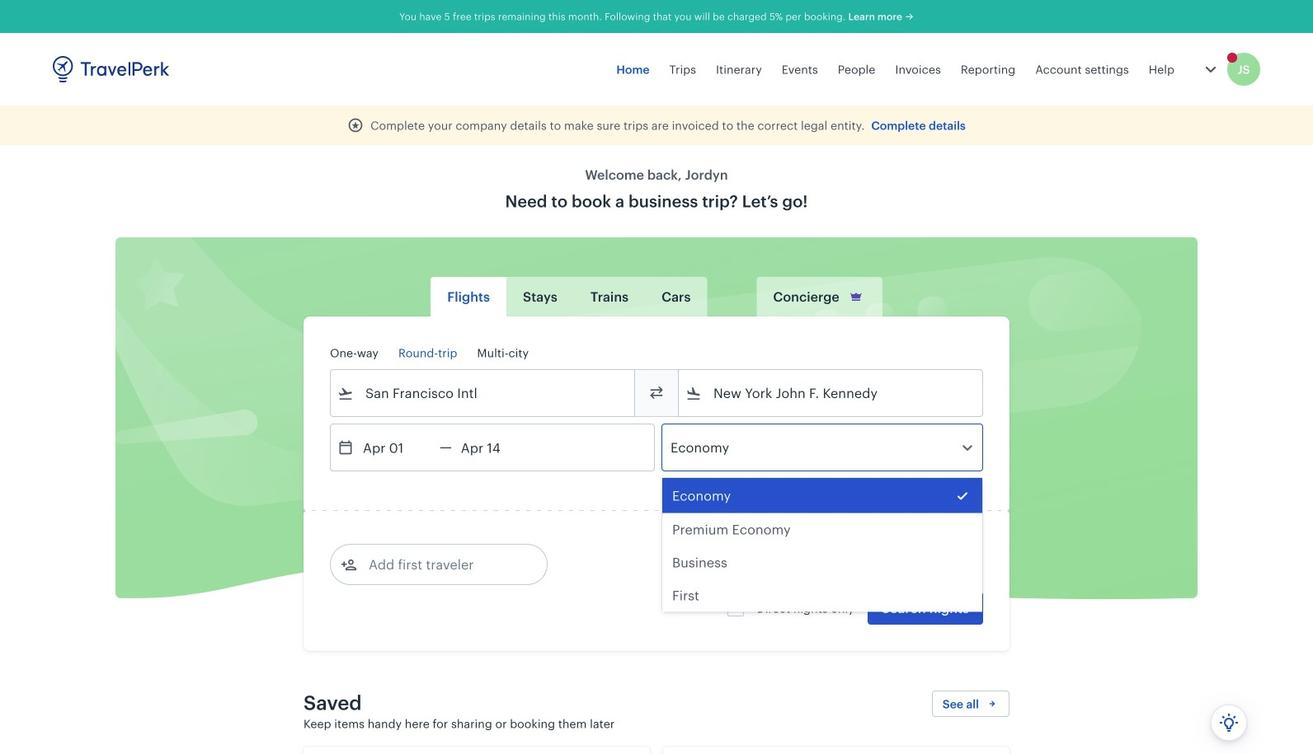 Task type: describe. For each thing, give the bounding box(es) containing it.
Return text field
[[452, 425, 538, 471]]



Task type: locate. For each thing, give the bounding box(es) containing it.
From search field
[[354, 380, 613, 407]]

Depart text field
[[354, 425, 440, 471]]

Add first traveler search field
[[357, 552, 529, 578]]

To search field
[[702, 380, 961, 407]]



Task type: vqa. For each thing, say whether or not it's contained in the screenshot.
Return field
no



